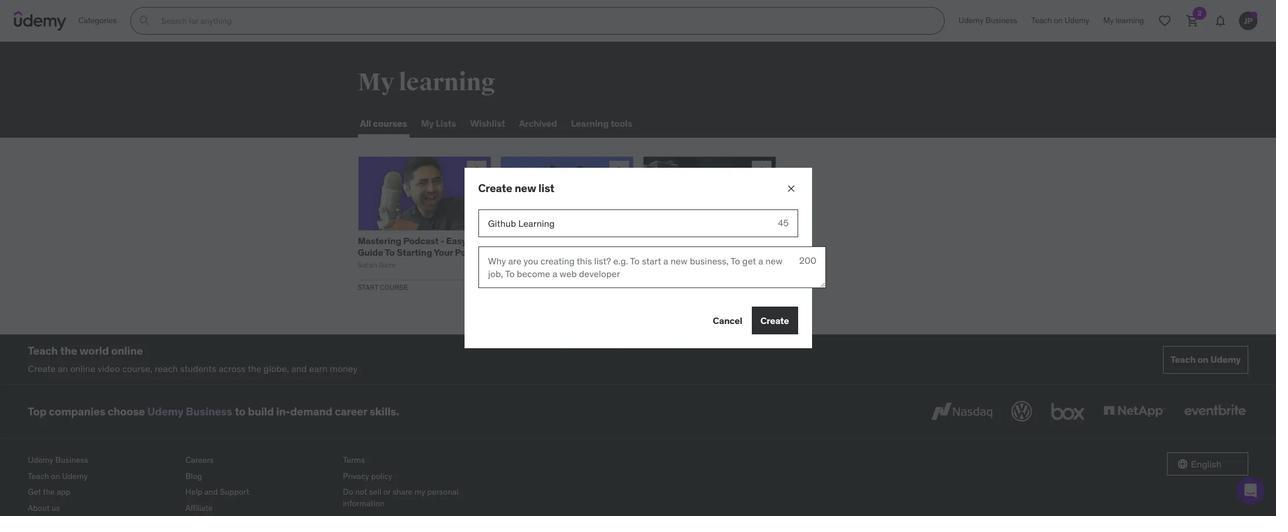 Task type: locate. For each thing, give the bounding box(es) containing it.
skills.
[[369, 405, 399, 419]]

across
[[219, 363, 246, 375]]

learning
[[398, 68, 495, 97]]

1 vertical spatial online
[[70, 363, 95, 375]]

1 vertical spatial teach on udemy
[[1170, 354, 1241, 365]]

3 course from the left
[[665, 283, 693, 292]]

students
[[180, 363, 216, 375]]

mastering game design camera movements in arcade studio link
[[643, 235, 775, 269]]

studio
[[643, 258, 671, 269]]

2 start from the left
[[500, 283, 521, 292]]

and left earn
[[291, 363, 307, 375]]

design down movements
[[697, 261, 719, 269]]

0 vertical spatial udemy business link
[[952, 7, 1024, 35]]

learning tools link
[[569, 110, 635, 138]]

new
[[515, 181, 536, 195]]

3 start from the left
[[643, 283, 663, 292]]

mastering up gaire
[[358, 235, 401, 247]]

1 horizontal spatial mastering
[[643, 235, 686, 247]]

0 vertical spatial teach on udemy
[[1031, 15, 1089, 26]]

2 horizontal spatial the
[[248, 363, 261, 375]]

0 vertical spatial and
[[291, 363, 307, 375]]

mastering inside 'mastering game design camera movements in arcade studio'
[[643, 235, 686, 247]]

reach
[[155, 363, 178, 375]]

archived
[[519, 118, 557, 129]]

start course down gaire
[[358, 283, 408, 292]]

start
[[358, 283, 378, 292], [500, 283, 521, 292], [643, 283, 663, 292]]

or
[[383, 487, 391, 498]]

2 vertical spatial on
[[51, 471, 60, 482]]

list
[[538, 181, 554, 195]]

0 horizontal spatial teach on udemy link
[[28, 469, 176, 485]]

start course for mastering game design camera movements in arcade studio
[[643, 283, 693, 292]]

2 course from the left
[[522, 283, 551, 292]]

share
[[393, 487, 413, 498]]

1 vertical spatial my
[[421, 118, 434, 129]]

start down school
[[643, 283, 663, 292]]

1 horizontal spatial and
[[291, 363, 307, 375]]

eventbrite image
[[1182, 399, 1248, 425]]

tools
[[611, 118, 632, 129]]

create
[[478, 181, 512, 195], [500, 246, 529, 258], [760, 315, 789, 327], [28, 363, 56, 375]]

0 horizontal spatial my
[[358, 68, 394, 97]]

cancel button
[[713, 307, 742, 335]]

0 horizontal spatial start course
[[358, 283, 408, 292]]

and
[[291, 363, 307, 375], [204, 487, 218, 498]]

start for mastering game design camera movements in arcade studio
[[643, 283, 663, 292]]

2 horizontal spatial start
[[643, 283, 663, 292]]

0 horizontal spatial teach on udemy
[[1031, 15, 1089, 26]]

top companies choose udemy business to build in-demand career skills.
[[28, 405, 399, 419]]

the
[[60, 344, 77, 358], [248, 363, 261, 375], [43, 487, 55, 498]]

scratch!
[[500, 258, 536, 269]]

submit search image
[[138, 14, 152, 28]]

mastering up the studio
[[643, 235, 686, 247]]

start course down the kalob taulien
[[500, 283, 551, 292]]

create left new at the top left of page
[[478, 181, 512, 195]]

2 horizontal spatial course
[[665, 283, 693, 292]]

1 horizontal spatial teach on udemy link
[[1024, 7, 1096, 35]]

my up all courses
[[358, 68, 394, 97]]

repository
[[538, 246, 585, 258]]

1 horizontal spatial start
[[500, 283, 521, 292]]

taulien
[[520, 261, 542, 269]]

choose
[[108, 405, 145, 419]]

course down [ school of game design ]
[[665, 283, 693, 292]]

[
[[643, 261, 645, 269]]

the right get
[[43, 487, 55, 498]]

mastering podcast -  easy guide to starting your podcast satish gaire
[[358, 235, 490, 269]]

[ school of game design ]
[[643, 261, 723, 269]]

business for udemy business teach on udemy get the app about us
[[55, 455, 88, 466]]

mastering
[[358, 235, 401, 247], [643, 235, 686, 247]]

1 mastering from the left
[[358, 235, 401, 247]]

privacy policy link
[[343, 469, 491, 485]]

2 vertical spatial business
[[55, 455, 88, 466]]

do
[[343, 487, 353, 498]]

all courses link
[[358, 110, 409, 138]]

close modal image
[[785, 183, 797, 194]]

1 vertical spatial and
[[204, 487, 218, 498]]

0 vertical spatial on
[[1054, 15, 1063, 26]]

1 vertical spatial udemy business link
[[147, 405, 232, 419]]

my
[[358, 68, 394, 97], [421, 118, 434, 129]]

start course down of
[[643, 283, 693, 292]]

the left the globe,
[[248, 363, 261, 375]]

the up the an
[[60, 344, 77, 358]]

start course
[[358, 283, 408, 292], [500, 283, 551, 292], [643, 283, 693, 292]]

course,
[[122, 363, 152, 375]]

the inside udemy business teach on udemy get the app about us
[[43, 487, 55, 498]]

game right of
[[677, 261, 696, 269]]

create up kalob
[[500, 246, 529, 258]]

1 horizontal spatial start course
[[500, 283, 551, 292]]

create inside git & github crash course: create a repository from scratch!
[[500, 246, 529, 258]]

to
[[235, 405, 245, 419]]

online up course,
[[111, 344, 143, 358]]

box image
[[1048, 399, 1087, 425]]

podcast left the -
[[403, 235, 439, 247]]

business for udemy business
[[985, 15, 1017, 26]]

gaire
[[379, 261, 395, 269]]

companies
[[49, 405, 105, 419]]

200
[[799, 255, 816, 266]]

my for my lists
[[421, 118, 434, 129]]

teach on udemy link
[[1024, 7, 1096, 35], [1163, 346, 1248, 374], [28, 469, 176, 485]]

mastering inside mastering podcast -  easy guide to starting your podcast satish gaire
[[358, 235, 401, 247]]

1 horizontal spatial online
[[111, 344, 143, 358]]

create left the an
[[28, 363, 56, 375]]

from
[[587, 246, 609, 258]]

0 horizontal spatial and
[[204, 487, 218, 498]]

start down kalob
[[500, 283, 521, 292]]

0 horizontal spatial on
[[51, 471, 60, 482]]

world
[[79, 344, 109, 358]]

course down gaire
[[380, 283, 408, 292]]

0 horizontal spatial course
[[380, 283, 408, 292]]

1 start from the left
[[358, 283, 378, 292]]

0 horizontal spatial the
[[43, 487, 55, 498]]

design up the ]
[[715, 235, 746, 247]]

1 vertical spatial on
[[1198, 354, 1208, 365]]

create inside teach the world online create an online video course, reach students across the globe, and earn money
[[28, 363, 56, 375]]

2 mastering from the left
[[643, 235, 686, 247]]

my learning
[[358, 68, 495, 97]]

arcade
[[740, 246, 771, 258]]

1 vertical spatial the
[[248, 363, 261, 375]]

and right help
[[204, 487, 218, 498]]

3 start course from the left
[[643, 283, 693, 292]]

on
[[1054, 15, 1063, 26], [1198, 354, 1208, 365], [51, 471, 60, 482]]

1 horizontal spatial my
[[421, 118, 434, 129]]

camera
[[643, 246, 676, 258]]

2 horizontal spatial start course
[[643, 283, 693, 292]]

in-
[[276, 405, 290, 419]]

1 horizontal spatial teach on udemy
[[1170, 354, 1241, 365]]

game up [ school of game design ]
[[688, 235, 713, 247]]

1 start course from the left
[[358, 283, 408, 292]]

start course for mastering podcast -  easy guide to starting your podcast
[[358, 283, 408, 292]]

business inside udemy business teach on udemy get the app about us
[[55, 455, 88, 466]]

business
[[985, 15, 1017, 26], [186, 405, 232, 419], [55, 455, 88, 466]]

podcast
[[403, 235, 439, 247], [455, 246, 490, 258]]

1 vertical spatial game
[[677, 261, 696, 269]]

udemy
[[959, 15, 984, 26], [1064, 15, 1089, 26], [1210, 354, 1241, 365], [147, 405, 183, 419], [28, 455, 53, 466], [62, 471, 88, 482]]

online right the an
[[70, 363, 95, 375]]

git & github crash course: create a repository from scratch!
[[500, 235, 615, 269]]

easy
[[446, 235, 466, 247]]

design inside 'mastering game design camera movements in arcade studio'
[[715, 235, 746, 247]]

create right cancel
[[760, 315, 789, 327]]

nasdaq image
[[929, 399, 995, 425]]

course down taulien
[[522, 283, 551, 292]]

cancel
[[713, 315, 742, 327]]

mastering podcast -  easy guide to starting your podcast link
[[358, 235, 490, 258]]

lists
[[436, 118, 456, 129]]

1 horizontal spatial course
[[522, 283, 551, 292]]

1 horizontal spatial business
[[186, 405, 232, 419]]

game
[[688, 235, 713, 247], [677, 261, 696, 269]]

2 vertical spatial the
[[43, 487, 55, 498]]

0 vertical spatial design
[[715, 235, 746, 247]]

game inside 'mastering game design camera movements in arcade studio'
[[688, 235, 713, 247]]

my left lists
[[421, 118, 434, 129]]

mastering for movements
[[643, 235, 686, 247]]

all
[[360, 118, 371, 129]]

0 horizontal spatial start
[[358, 283, 378, 292]]

0 horizontal spatial mastering
[[358, 235, 401, 247]]

Name your list e.g. HTML skills text field
[[478, 209, 769, 237]]

design
[[715, 235, 746, 247], [697, 261, 719, 269]]

0 vertical spatial game
[[688, 235, 713, 247]]

us
[[52, 503, 60, 514]]

2 horizontal spatial business
[[985, 15, 1017, 26]]

1 course from the left
[[380, 283, 408, 292]]

my lists
[[421, 118, 456, 129]]

0 vertical spatial my
[[358, 68, 394, 97]]

0 horizontal spatial business
[[55, 455, 88, 466]]

podcast right your
[[455, 246, 490, 258]]

support
[[220, 487, 249, 498]]

]
[[721, 261, 723, 269]]

start down satish
[[358, 283, 378, 292]]

2 horizontal spatial teach on udemy link
[[1163, 346, 1248, 374]]

2 start course from the left
[[500, 283, 551, 292]]

my for my learning
[[358, 68, 394, 97]]

udemy business link
[[952, 7, 1024, 35], [147, 405, 232, 419], [28, 453, 176, 469]]

0 vertical spatial the
[[60, 344, 77, 358]]

create new list dialog
[[464, 168, 826, 349]]

2 horizontal spatial on
[[1198, 354, 1208, 365]]

0 vertical spatial business
[[985, 15, 1017, 26]]

0 vertical spatial teach on udemy link
[[1024, 7, 1096, 35]]

1 horizontal spatial on
[[1054, 15, 1063, 26]]



Task type: vqa. For each thing, say whether or not it's contained in the screenshot.
Blog
yes



Task type: describe. For each thing, give the bounding box(es) containing it.
crash
[[555, 235, 580, 247]]

create new list
[[478, 181, 554, 195]]

english
[[1191, 459, 1221, 470]]

2 vertical spatial udemy business link
[[28, 453, 176, 469]]

on for topmost teach on udemy link
[[1054, 15, 1063, 26]]

udemy image
[[14, 11, 67, 31]]

my
[[415, 487, 425, 498]]

an
[[58, 363, 68, 375]]

2 vertical spatial teach on udemy link
[[28, 469, 176, 485]]

volkswagen image
[[1009, 399, 1035, 425]]

top
[[28, 405, 46, 419]]

on inside udemy business teach on udemy get the app about us
[[51, 471, 60, 482]]

git & github crash course: create a repository from scratch! link
[[500, 235, 618, 269]]

earn
[[309, 363, 328, 375]]

create inside button
[[760, 315, 789, 327]]

course for mastering podcast -  easy guide to starting your podcast
[[380, 283, 408, 292]]

privacy
[[343, 471, 369, 482]]

kalob
[[500, 261, 518, 269]]

all courses
[[360, 118, 407, 129]]

wishlist link
[[468, 110, 507, 138]]

and inside teach the world online create an online video course, reach students across the globe, and earn money
[[291, 363, 307, 375]]

teach the world online create an online video course, reach students across the globe, and earn money
[[28, 344, 357, 375]]

starting
[[397, 246, 432, 258]]

1 vertical spatial design
[[697, 261, 719, 269]]

on for middle teach on udemy link
[[1198, 354, 1208, 365]]

wishlist
[[470, 118, 505, 129]]

affiliate
[[185, 503, 213, 514]]

archived link
[[517, 110, 559, 138]]

your
[[434, 246, 453, 258]]

demand
[[290, 405, 332, 419]]

45
[[778, 217, 789, 229]]

terms privacy policy do not sell or share my personal information
[[343, 455, 458, 509]]

a
[[531, 246, 536, 258]]

1 horizontal spatial the
[[60, 344, 77, 358]]

0 horizontal spatial podcast
[[403, 235, 439, 247]]

help and support link
[[185, 485, 334, 501]]

0 vertical spatial online
[[111, 344, 143, 358]]

careers link
[[185, 453, 334, 469]]

careers blog help and support affiliate
[[185, 455, 249, 514]]

get
[[28, 487, 41, 498]]

small image
[[1177, 459, 1189, 470]]

kalob taulien
[[500, 261, 542, 269]]

policy
[[371, 471, 392, 482]]

money
[[330, 363, 357, 375]]

app
[[57, 487, 70, 498]]

1 vertical spatial business
[[186, 405, 232, 419]]

mastering game design camera movements in arcade studio
[[643, 235, 771, 269]]

start course for git & github crash course: create a repository from scratch!
[[500, 283, 551, 292]]

git
[[500, 235, 513, 247]]

about
[[28, 503, 50, 514]]

udemy business
[[959, 15, 1017, 26]]

learning
[[571, 118, 609, 129]]

about us link
[[28, 501, 176, 517]]

-
[[441, 235, 444, 247]]

blog link
[[185, 469, 334, 485]]

teach on udemy for middle teach on udemy link
[[1170, 354, 1241, 365]]

do not sell or share my personal information button
[[343, 485, 491, 512]]

globe,
[[264, 363, 289, 375]]

my lists link
[[419, 110, 458, 138]]

of
[[670, 261, 676, 269]]

and inside careers blog help and support affiliate
[[204, 487, 218, 498]]

1 horizontal spatial podcast
[[455, 246, 490, 258]]

course for mastering game design camera movements in arcade studio
[[665, 283, 693, 292]]

terms link
[[343, 453, 491, 469]]

careers
[[185, 455, 214, 466]]

get the app link
[[28, 485, 176, 501]]

in
[[730, 246, 738, 258]]

courses
[[373, 118, 407, 129]]

movements
[[678, 246, 728, 258]]

start for git & github crash course: create a repository from scratch!
[[500, 283, 521, 292]]

video
[[98, 363, 120, 375]]

terms
[[343, 455, 365, 466]]

github
[[523, 235, 553, 247]]

udemy business teach on udemy get the app about us
[[28, 455, 88, 514]]

not
[[355, 487, 367, 498]]

personal
[[427, 487, 458, 498]]

help
[[185, 487, 202, 498]]

guide
[[358, 246, 383, 258]]

course for git & github crash course: create a repository from scratch!
[[522, 283, 551, 292]]

0 horizontal spatial online
[[70, 363, 95, 375]]

mastering for guide
[[358, 235, 401, 247]]

english button
[[1167, 453, 1248, 476]]

course:
[[582, 235, 615, 247]]

Why are you creating this list? e.g. To start a new business, To get a new job, To become a web developer text field
[[478, 247, 826, 289]]

1 vertical spatial teach on udemy link
[[1163, 346, 1248, 374]]

start for mastering podcast -  easy guide to starting your podcast
[[358, 283, 378, 292]]

teach inside udemy business teach on udemy get the app about us
[[28, 471, 49, 482]]

school
[[647, 261, 668, 269]]

netapp image
[[1101, 399, 1168, 425]]

blog
[[185, 471, 202, 482]]

affiliate link
[[185, 501, 334, 517]]

teach inside teach the world online create an online video course, reach students across the globe, and earn money
[[28, 344, 58, 358]]

create button
[[752, 307, 798, 335]]

to
[[385, 246, 395, 258]]

build
[[248, 405, 274, 419]]

satish
[[358, 261, 377, 269]]

teach on udemy for topmost teach on udemy link
[[1031, 15, 1089, 26]]

information
[[343, 499, 385, 509]]

learning tools
[[571, 118, 632, 129]]



